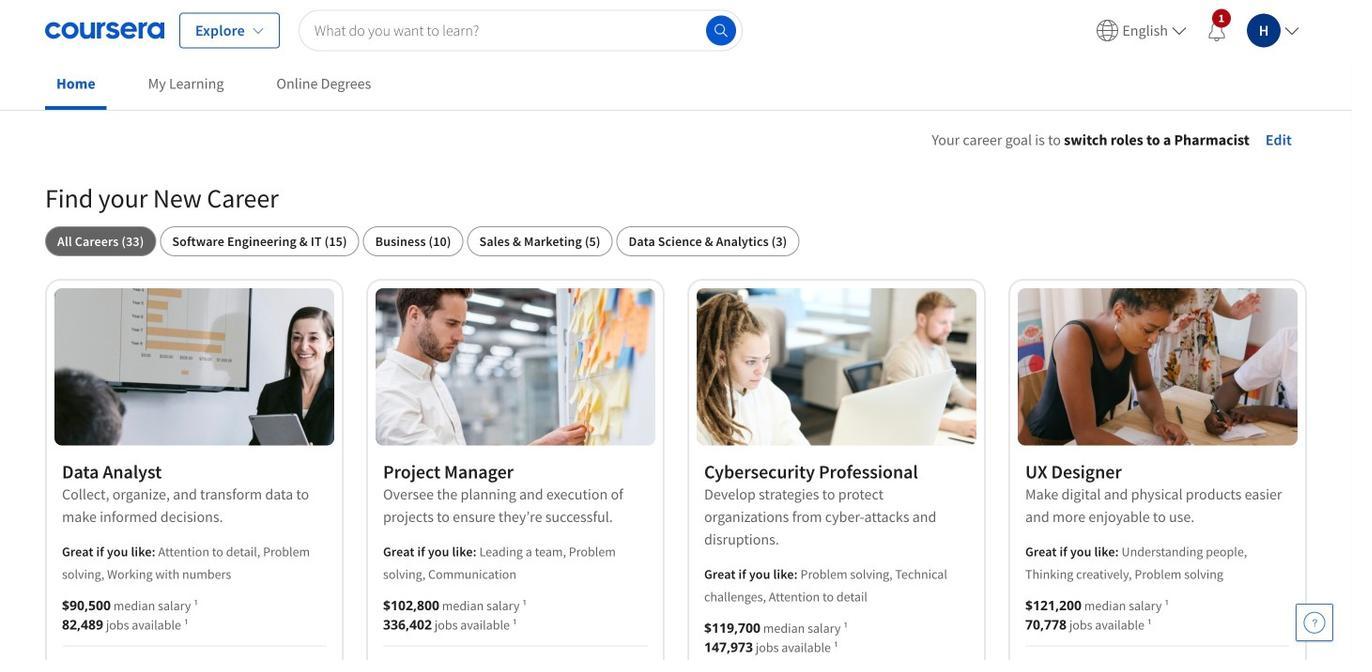 Task type: vqa. For each thing, say whether or not it's contained in the screenshot.
Coursera image
yes



Task type: describe. For each thing, give the bounding box(es) containing it.
What do you want to learn? text field
[[298, 10, 743, 51]]



Task type: locate. For each thing, give the bounding box(es) containing it.
career roles collection element
[[34, 151, 1318, 660]]

None search field
[[298, 10, 743, 51]]

coursera image
[[45, 15, 164, 46]]

help center image
[[1303, 611, 1326, 634]]

menu
[[1089, 0, 1307, 61]]

option group
[[45, 226, 1307, 256]]

None button
[[45, 226, 156, 256], [160, 226, 359, 256], [363, 226, 463, 256], [467, 226, 613, 256], [616, 226, 799, 256], [45, 226, 156, 256], [160, 226, 359, 256], [363, 226, 463, 256], [467, 226, 613, 256], [616, 226, 799, 256]]

option group inside career roles collection element
[[45, 226, 1307, 256]]



